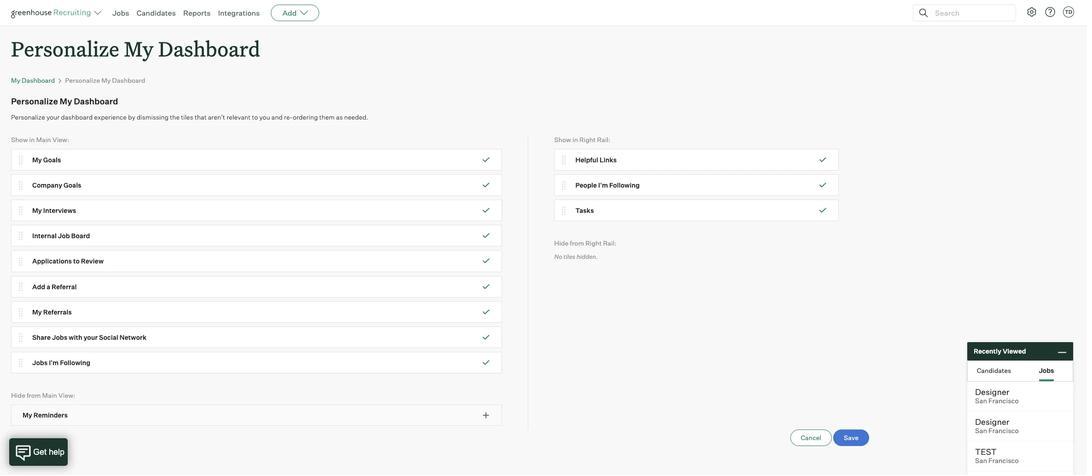 Task type: describe. For each thing, give the bounding box(es) containing it.
reminders
[[34, 412, 68, 419]]

save button
[[833, 430, 869, 447]]

san inside test san francisco
[[975, 457, 987, 466]]

1 francisco from the top
[[989, 398, 1019, 406]]

by
[[128, 113, 135, 121]]

2 designer from the top
[[975, 417, 1009, 427]]

show in right rail:
[[554, 136, 610, 144]]

that
[[195, 113, 207, 121]]

show in main view:
[[11, 136, 69, 144]]

people i'm following
[[576, 182, 640, 189]]

personalize my dashboard link
[[65, 77, 145, 84]]

candidates link
[[137, 8, 176, 18]]

jobs inside tab list
[[1039, 367, 1054, 375]]

integrations
[[218, 8, 260, 18]]

i'm for jobs
[[49, 359, 59, 367]]

my interviews
[[32, 207, 76, 215]]

recently
[[974, 348, 1001, 356]]

1 designer san francisco from the top
[[975, 387, 1019, 406]]

my reminders
[[23, 412, 68, 419]]

0 vertical spatial candidates
[[137, 8, 176, 18]]

add for add a referral
[[32, 283, 45, 291]]

and
[[271, 113, 283, 121]]

network
[[120, 334, 147, 342]]

rail: for hide from right rail:
[[603, 240, 617, 248]]

relevant
[[227, 113, 251, 121]]

helpful
[[576, 156, 598, 164]]

people
[[576, 182, 597, 189]]

1 san from the top
[[975, 398, 987, 406]]

dismissing
[[137, 113, 169, 121]]

links
[[600, 156, 617, 164]]

0 vertical spatial personalize my dashboard
[[11, 35, 260, 62]]

board
[[71, 232, 90, 240]]

needed.
[[344, 113, 368, 121]]

company
[[32, 182, 62, 189]]

jobs link
[[112, 8, 129, 18]]

add for add
[[282, 8, 297, 18]]

experience
[[94, 113, 127, 121]]

as
[[336, 113, 343, 121]]

re-
[[284, 113, 293, 121]]

configure image
[[1026, 6, 1037, 18]]

add a referral
[[32, 283, 77, 291]]

test san francisco
[[975, 447, 1019, 466]]

1 vertical spatial your
[[84, 334, 98, 342]]

hidden.
[[577, 253, 598, 261]]

them
[[319, 113, 335, 121]]

reports link
[[183, 8, 211, 18]]

no
[[554, 253, 562, 261]]

integrations link
[[218, 8, 260, 18]]

from for main
[[27, 392, 41, 400]]

referral
[[52, 283, 77, 291]]

hide from main view:
[[11, 392, 75, 400]]

personalize down greenhouse recruiting image
[[11, 35, 119, 62]]

goals for my goals
[[43, 156, 61, 164]]

jobs i'm following
[[32, 359, 90, 367]]

main for in
[[36, 136, 51, 144]]

my dashboard
[[11, 77, 55, 84]]

cancel link
[[790, 430, 832, 447]]

0 horizontal spatial your
[[46, 113, 60, 121]]

internal
[[32, 232, 57, 240]]

reports
[[183, 8, 211, 18]]

francisco inside test san francisco
[[989, 457, 1019, 466]]

internal job board
[[32, 232, 90, 240]]

viewed
[[1003, 348, 1026, 356]]



Task type: vqa. For each thing, say whether or not it's contained in the screenshot.
the top to
yes



Task type: locate. For each thing, give the bounding box(es) containing it.
personalize my dashboard up the dashboard
[[11, 96, 118, 107]]

show
[[11, 136, 28, 144], [554, 136, 571, 144]]

hide for hide from main view:
[[11, 392, 25, 400]]

with
[[69, 334, 82, 342]]

1 horizontal spatial following
[[609, 182, 640, 189]]

1 horizontal spatial tiles
[[564, 253, 575, 261]]

candidates right jobs link
[[137, 8, 176, 18]]

1 vertical spatial designer san francisco
[[975, 417, 1019, 436]]

following
[[609, 182, 640, 189], [60, 359, 90, 367]]

1 horizontal spatial show
[[554, 136, 571, 144]]

personalize down my dashboard link on the left of the page
[[11, 96, 58, 107]]

3 francisco from the top
[[989, 457, 1019, 466]]

1 vertical spatial san
[[975, 427, 987, 436]]

1 vertical spatial francisco
[[989, 427, 1019, 436]]

show for show in right rail:
[[554, 136, 571, 144]]

to
[[252, 113, 258, 121], [73, 258, 80, 266]]

referrals
[[43, 308, 72, 316]]

2 francisco from the top
[[989, 427, 1019, 436]]

dashboard
[[61, 113, 93, 121]]

1 vertical spatial personalize my dashboard
[[65, 77, 145, 84]]

your right with
[[84, 334, 98, 342]]

designer san francisco
[[975, 387, 1019, 406], [975, 417, 1019, 436]]

add inside popup button
[[282, 8, 297, 18]]

rail: for show in right rail:
[[597, 136, 610, 144]]

2 show from the left
[[554, 136, 571, 144]]

1 horizontal spatial from
[[570, 240, 584, 248]]

tasks
[[576, 207, 594, 215]]

the
[[170, 113, 180, 121]]

in for main
[[29, 136, 35, 144]]

0 horizontal spatial from
[[27, 392, 41, 400]]

designer up test
[[975, 417, 1009, 427]]

you
[[259, 113, 270, 121]]

following for jobs i'm following
[[60, 359, 90, 367]]

to left you
[[252, 113, 258, 121]]

right for in
[[579, 136, 596, 144]]

main for from
[[42, 392, 57, 400]]

from up no tiles hidden.
[[570, 240, 584, 248]]

designer down the recently
[[975, 387, 1009, 398]]

main
[[36, 136, 51, 144], [42, 392, 57, 400]]

2 vertical spatial san
[[975, 457, 987, 466]]

hide
[[554, 240, 569, 248], [11, 392, 25, 400]]

td button
[[1061, 5, 1076, 19]]

3 san from the top
[[975, 457, 987, 466]]

add button
[[271, 5, 319, 21]]

0 horizontal spatial following
[[60, 359, 90, 367]]

ordering
[[293, 113, 318, 121]]

0 vertical spatial from
[[570, 240, 584, 248]]

0 vertical spatial hide
[[554, 240, 569, 248]]

designer
[[975, 387, 1009, 398], [975, 417, 1009, 427]]

1 vertical spatial to
[[73, 258, 80, 266]]

my referrals
[[32, 308, 72, 316]]

review
[[81, 258, 104, 266]]

tiles right the no
[[564, 253, 575, 261]]

my
[[124, 35, 153, 62], [11, 77, 20, 84], [101, 77, 111, 84], [60, 96, 72, 107], [32, 156, 42, 164], [32, 207, 42, 215], [32, 308, 42, 316], [23, 412, 32, 419]]

2 in from the left
[[572, 136, 578, 144]]

aren't
[[208, 113, 225, 121]]

0 vertical spatial following
[[609, 182, 640, 189]]

td
[[1065, 9, 1072, 15]]

1 vertical spatial main
[[42, 392, 57, 400]]

1 vertical spatial candidates
[[977, 367, 1011, 375]]

2 vertical spatial personalize my dashboard
[[11, 96, 118, 107]]

designer san francisco up test
[[975, 417, 1019, 436]]

candidates
[[137, 8, 176, 18], [977, 367, 1011, 375]]

company goals
[[32, 182, 81, 189]]

1 vertical spatial view:
[[58, 392, 75, 400]]

personalize my dashboard down jobs link
[[11, 35, 260, 62]]

0 vertical spatial i'm
[[598, 182, 608, 189]]

candidates down recently viewed
[[977, 367, 1011, 375]]

0 vertical spatial your
[[46, 113, 60, 121]]

1 in from the left
[[29, 136, 35, 144]]

share jobs with your social network
[[32, 334, 147, 342]]

rail:
[[597, 136, 610, 144], [603, 240, 617, 248]]

tiles
[[181, 113, 193, 121], [564, 253, 575, 261]]

helpful links
[[576, 156, 617, 164]]

job
[[58, 232, 70, 240]]

hide up my reminders
[[11, 392, 25, 400]]

goals right company in the left top of the page
[[64, 182, 81, 189]]

following down with
[[60, 359, 90, 367]]

0 vertical spatial designer san francisco
[[975, 387, 1019, 406]]

jobs
[[112, 8, 129, 18], [52, 334, 67, 342], [32, 359, 48, 367], [1039, 367, 1054, 375]]

1 horizontal spatial candidates
[[977, 367, 1011, 375]]

1 vertical spatial from
[[27, 392, 41, 400]]

hide from right rail:
[[554, 240, 617, 248]]

0 horizontal spatial in
[[29, 136, 35, 144]]

following down links
[[609, 182, 640, 189]]

1 show from the left
[[11, 136, 28, 144]]

0 vertical spatial right
[[579, 136, 596, 144]]

0 vertical spatial francisco
[[989, 398, 1019, 406]]

right up the helpful
[[579, 136, 596, 144]]

1 vertical spatial following
[[60, 359, 90, 367]]

personalize my dashboard up experience
[[65, 77, 145, 84]]

0 vertical spatial rail:
[[597, 136, 610, 144]]

interviews
[[43, 207, 76, 215]]

your left the dashboard
[[46, 113, 60, 121]]

goals for company goals
[[64, 182, 81, 189]]

personalize my dashboard
[[11, 35, 260, 62], [65, 77, 145, 84], [11, 96, 118, 107]]

1 vertical spatial i'm
[[49, 359, 59, 367]]

i'm
[[598, 182, 608, 189], [49, 359, 59, 367]]

show for show in main view:
[[11, 136, 28, 144]]

personalize your dashboard experience by dismissing the tiles that aren't relevant to you and re-ordering them as needed.
[[11, 113, 368, 121]]

view: up reminders
[[58, 392, 75, 400]]

0 horizontal spatial add
[[32, 283, 45, 291]]

1 vertical spatial tiles
[[564, 253, 575, 261]]

tab list
[[968, 362, 1073, 382]]

0 horizontal spatial goals
[[43, 156, 61, 164]]

2 designer san francisco from the top
[[975, 417, 1019, 436]]

right for from
[[585, 240, 602, 248]]

0 vertical spatial add
[[282, 8, 297, 18]]

your
[[46, 113, 60, 121], [84, 334, 98, 342]]

view:
[[52, 136, 69, 144], [58, 392, 75, 400]]

1 horizontal spatial hide
[[554, 240, 569, 248]]

applications to review
[[32, 258, 104, 266]]

0 vertical spatial tiles
[[181, 113, 193, 121]]

0 vertical spatial san
[[975, 398, 987, 406]]

0 horizontal spatial i'm
[[49, 359, 59, 367]]

personalize up the dashboard
[[65, 77, 100, 84]]

1 horizontal spatial in
[[572, 136, 578, 144]]

view: up my goals
[[52, 136, 69, 144]]

i'm down "share"
[[49, 359, 59, 367]]

cancel
[[801, 434, 821, 442]]

goals down show in main view:
[[43, 156, 61, 164]]

from up my reminders
[[27, 392, 41, 400]]

dashboard
[[158, 35, 260, 62], [22, 77, 55, 84], [112, 77, 145, 84], [74, 96, 118, 107]]

1 horizontal spatial i'm
[[598, 182, 608, 189]]

my dashboard link
[[11, 77, 55, 84]]

hide for hide from right rail:
[[554, 240, 569, 248]]

personalize
[[11, 35, 119, 62], [65, 77, 100, 84], [11, 96, 58, 107], [11, 113, 45, 121]]

i'm for people
[[598, 182, 608, 189]]

san
[[975, 398, 987, 406], [975, 427, 987, 436], [975, 457, 987, 466]]

right up hidden.
[[585, 240, 602, 248]]

designer san francisco down recently viewed
[[975, 387, 1019, 406]]

2 vertical spatial francisco
[[989, 457, 1019, 466]]

1 horizontal spatial add
[[282, 8, 297, 18]]

in
[[29, 136, 35, 144], [572, 136, 578, 144]]

hide up the no
[[554, 240, 569, 248]]

0 horizontal spatial hide
[[11, 392, 25, 400]]

right
[[579, 136, 596, 144], [585, 240, 602, 248]]

td button
[[1063, 6, 1074, 18]]

add
[[282, 8, 297, 18], [32, 283, 45, 291]]

share
[[32, 334, 51, 342]]

0 horizontal spatial show
[[11, 136, 28, 144]]

greenhouse recruiting image
[[11, 7, 94, 18]]

0 vertical spatial main
[[36, 136, 51, 144]]

from for right
[[570, 240, 584, 248]]

1 vertical spatial right
[[585, 240, 602, 248]]

0 vertical spatial goals
[[43, 156, 61, 164]]

1 vertical spatial add
[[32, 283, 45, 291]]

1 horizontal spatial to
[[252, 113, 258, 121]]

0 horizontal spatial candidates
[[137, 8, 176, 18]]

0 vertical spatial view:
[[52, 136, 69, 144]]

test
[[975, 447, 997, 457]]

social
[[99, 334, 118, 342]]

tiles right the
[[181, 113, 193, 121]]

a
[[47, 283, 50, 291]]

francisco
[[989, 398, 1019, 406], [989, 427, 1019, 436], [989, 457, 1019, 466]]

save
[[844, 434, 859, 442]]

to left review
[[73, 258, 80, 266]]

applications
[[32, 258, 72, 266]]

Search text field
[[933, 6, 1007, 20]]

i'm right people
[[598, 182, 608, 189]]

in up my goals
[[29, 136, 35, 144]]

view: for show in main view:
[[52, 136, 69, 144]]

following for people i'm following
[[609, 182, 640, 189]]

main up my goals
[[36, 136, 51, 144]]

0 vertical spatial to
[[252, 113, 258, 121]]

1 designer from the top
[[975, 387, 1009, 398]]

0 horizontal spatial to
[[73, 258, 80, 266]]

my goals
[[32, 156, 61, 164]]

1 vertical spatial hide
[[11, 392, 25, 400]]

main up reminders
[[42, 392, 57, 400]]

0 horizontal spatial tiles
[[181, 113, 193, 121]]

personalize up show in main view:
[[11, 113, 45, 121]]

recently viewed
[[974, 348, 1026, 356]]

2 san from the top
[[975, 427, 987, 436]]

no tiles hidden.
[[554, 253, 598, 261]]

0 vertical spatial designer
[[975, 387, 1009, 398]]

1 horizontal spatial goals
[[64, 182, 81, 189]]

from
[[570, 240, 584, 248], [27, 392, 41, 400]]

goals
[[43, 156, 61, 164], [64, 182, 81, 189]]

in up the helpful
[[572, 136, 578, 144]]

1 vertical spatial rail:
[[603, 240, 617, 248]]

in for right
[[572, 136, 578, 144]]

1 vertical spatial goals
[[64, 182, 81, 189]]

view: for hide from main view:
[[58, 392, 75, 400]]

tab list containing candidates
[[968, 362, 1073, 382]]

1 vertical spatial designer
[[975, 417, 1009, 427]]

1 horizontal spatial your
[[84, 334, 98, 342]]



